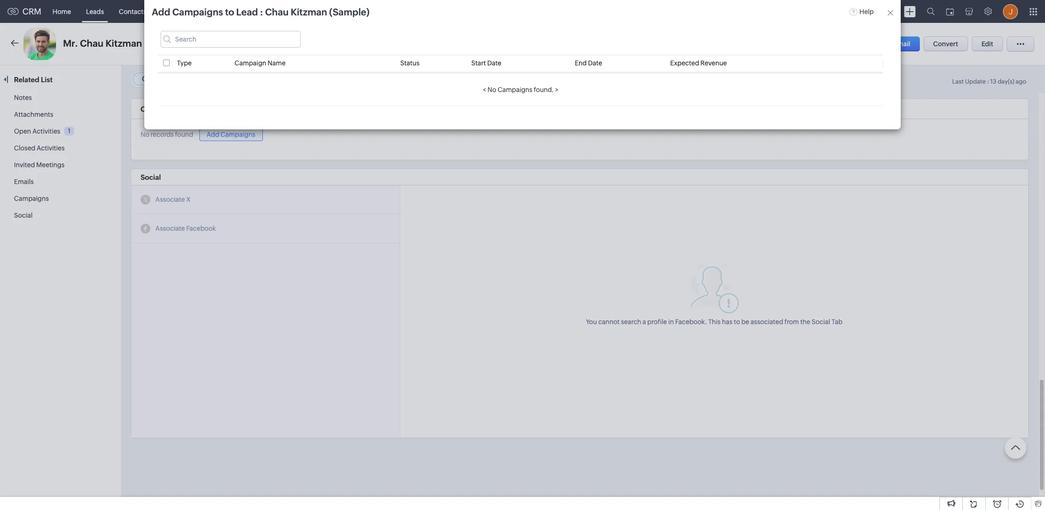 Task type: describe. For each thing, give the bounding box(es) containing it.
activities for closed activities
[[37, 144, 65, 152]]

home
[[53, 8, 71, 15]]

end date
[[575, 59, 602, 67]]

free
[[864, 4, 877, 11]]

related
[[14, 76, 39, 84]]

name
[[268, 59, 286, 67]]

you
[[586, 318, 597, 325]]

last
[[953, 78, 964, 85]]

crm
[[22, 7, 41, 16]]

1 vertical spatial :
[[987, 78, 989, 85]]

1 horizontal spatial no
[[488, 86, 496, 93]]

the
[[801, 318, 811, 325]]

type
[[177, 59, 192, 67]]

search
[[621, 318, 641, 325]]

be
[[742, 318, 749, 325]]

send email button
[[867, 36, 920, 51]]

status link
[[400, 59, 420, 67]]

<
[[483, 86, 486, 93]]

notes link
[[14, 94, 32, 101]]

revenue
[[701, 59, 727, 67]]

emails
[[14, 178, 34, 185]]

update
[[965, 78, 986, 85]]

13
[[991, 78, 997, 85]]

date for start date
[[487, 59, 502, 67]]

systems
[[249, 40, 276, 48]]

activities for open activities
[[32, 128, 60, 135]]

tasks
[[237, 8, 254, 15]]

associate facebook
[[155, 225, 216, 232]]

end date link
[[575, 59, 602, 67]]

expected revenue link
[[670, 59, 727, 67]]

0 horizontal spatial no
[[141, 131, 149, 138]]

profile
[[648, 318, 667, 325]]

associated
[[751, 318, 783, 325]]

send
[[876, 40, 892, 48]]

mr. chau kitzman (sample) - creative business systems
[[63, 38, 276, 49]]

home link
[[45, 0, 79, 23]]

edit button
[[972, 36, 1003, 51]]

meetings link
[[261, 0, 304, 23]]

Search text field
[[161, 31, 301, 48]]

1 vertical spatial chau
[[80, 38, 103, 49]]

emails link
[[14, 178, 34, 185]]

this
[[709, 318, 721, 325]]

1 horizontal spatial to
[[734, 318, 740, 325]]

convert button
[[924, 36, 968, 51]]

list
[[41, 76, 53, 84]]

1 horizontal spatial facebook
[[675, 318, 705, 325]]

add for add campaigns to lead  :  chau kitzman (sample)
[[152, 7, 170, 17]]

calls
[[312, 8, 327, 15]]

open activities link
[[14, 128, 60, 135]]

attachments
[[14, 111, 53, 118]]

invited meetings link
[[14, 161, 64, 169]]

deals
[[206, 8, 222, 15]]

help link
[[849, 8, 874, 15]]

creative
[[190, 40, 217, 48]]

notes
[[14, 94, 32, 101]]

upgrade
[[857, 12, 884, 18]]

associate x
[[155, 196, 191, 203]]

add campaigns link
[[199, 128, 263, 141]]

a
[[643, 318, 646, 325]]

0 vertical spatial facebook
[[186, 225, 216, 232]]

reports link
[[334, 0, 373, 23]]

business
[[219, 40, 247, 48]]

related list
[[14, 76, 54, 84]]

ago
[[1016, 78, 1027, 85]]

closed activities link
[[14, 144, 65, 152]]

leads link
[[79, 0, 111, 23]]

0 vertical spatial meetings
[[269, 8, 297, 15]]

1
[[68, 127, 70, 134]]

overview
[[142, 75, 173, 83]]

1 vertical spatial meetings
[[36, 161, 64, 169]]

crm link
[[7, 7, 41, 16]]

>
[[555, 86, 559, 93]]

0 vertical spatial to
[[225, 7, 234, 17]]

mr.
[[63, 38, 78, 49]]

campaign name link
[[235, 59, 286, 67]]

closed activities
[[14, 144, 65, 152]]

0 vertical spatial kitzman
[[291, 7, 327, 17]]



Task type: locate. For each thing, give the bounding box(es) containing it.
1 vertical spatial to
[[734, 318, 740, 325]]

campaign name
[[235, 59, 286, 67]]

to left be
[[734, 318, 740, 325]]

type link
[[177, 59, 192, 67]]

date
[[487, 59, 502, 67], [588, 59, 602, 67]]

social
[[141, 173, 161, 181], [14, 212, 33, 219], [812, 318, 830, 325]]

no left records
[[141, 131, 149, 138]]

.
[[705, 318, 707, 325]]

campaigns
[[172, 7, 223, 17], [498, 86, 533, 93], [141, 105, 179, 113], [221, 131, 255, 138], [14, 195, 49, 202]]

start date
[[471, 59, 502, 67]]

invited
[[14, 161, 35, 169]]

associate down associate x
[[155, 225, 185, 232]]

no right <
[[488, 86, 496, 93]]

1 vertical spatial no
[[141, 131, 149, 138]]

social up associate x
[[141, 173, 161, 181]]

date for end date
[[588, 59, 602, 67]]

1 horizontal spatial chau
[[265, 7, 289, 17]]

1 vertical spatial associate
[[155, 225, 185, 232]]

0 vertical spatial :
[[260, 7, 263, 17]]

1 horizontal spatial meetings
[[269, 8, 297, 15]]

0 vertical spatial no
[[488, 86, 496, 93]]

chau right mr. at the left top
[[80, 38, 103, 49]]

add right contacts
[[152, 7, 170, 17]]

:
[[260, 7, 263, 17], [987, 78, 989, 85]]

0 horizontal spatial social
[[14, 212, 33, 219]]

edit
[[982, 40, 994, 48]]

closed
[[14, 144, 35, 152]]

associate for facebook
[[155, 225, 185, 232]]

activities up the closed activities at the left top of page
[[32, 128, 60, 135]]

in
[[669, 318, 674, 325]]

add
[[152, 7, 170, 17], [207, 131, 219, 138]]

end
[[575, 59, 587, 67]]

associate left x
[[155, 196, 185, 203]]

no
[[488, 86, 496, 93], [141, 131, 149, 138]]

1 horizontal spatial :
[[987, 78, 989, 85]]

1 horizontal spatial social
[[141, 173, 161, 181]]

overview link
[[142, 75, 173, 83]]

1 horizontal spatial date
[[588, 59, 602, 67]]

(sample) left the -
[[144, 38, 184, 49]]

meetings
[[269, 8, 297, 15], [36, 161, 64, 169]]

free upgrade
[[857, 4, 884, 18]]

tasks link
[[230, 0, 261, 23]]

1 associate from the top
[[155, 196, 185, 203]]

add right found
[[207, 131, 219, 138]]

attachments link
[[14, 111, 53, 118]]

deals link
[[198, 0, 230, 23]]

records
[[151, 131, 174, 138]]

email
[[894, 40, 911, 48]]

1 horizontal spatial (sample)
[[329, 7, 370, 17]]

from
[[785, 318, 799, 325]]

0 vertical spatial associate
[[155, 196, 185, 203]]

1 vertical spatial (sample)
[[144, 38, 184, 49]]

1 date from the left
[[487, 59, 502, 67]]

0 horizontal spatial :
[[260, 7, 263, 17]]

start
[[471, 59, 486, 67]]

meetings down the closed activities at the left top of page
[[36, 161, 64, 169]]

0 horizontal spatial facebook
[[186, 225, 216, 232]]

lead
[[236, 7, 258, 17]]

campaign
[[235, 59, 266, 67]]

last update : 13 day(s) ago
[[953, 78, 1027, 85]]

0 vertical spatial chau
[[265, 7, 289, 17]]

1 vertical spatial social
[[14, 212, 33, 219]]

accounts link
[[154, 0, 198, 23]]

0 vertical spatial activities
[[32, 128, 60, 135]]

invited meetings
[[14, 161, 64, 169]]

leads
[[86, 8, 104, 15]]

social link
[[14, 212, 33, 219]]

< no campaigns found. >
[[483, 86, 559, 93]]

accounts
[[162, 8, 191, 15]]

chau right lead
[[265, 7, 289, 17]]

0 horizontal spatial chau
[[80, 38, 103, 49]]

chau
[[265, 7, 289, 17], [80, 38, 103, 49]]

add campaigns to lead  :  chau kitzman (sample)
[[152, 7, 370, 17]]

0 horizontal spatial kitzman
[[106, 38, 142, 49]]

to right deals at the top left of the page
[[225, 7, 234, 17]]

you cannot search a profile in facebook . this has to be associated from the social tab
[[586, 318, 843, 325]]

0 vertical spatial (sample)
[[329, 7, 370, 17]]

0 vertical spatial social
[[141, 173, 161, 181]]

kitzman left reports
[[291, 7, 327, 17]]

status
[[400, 59, 420, 67]]

meetings right lead
[[269, 8, 297, 15]]

add campaigns
[[207, 131, 255, 138]]

2 vertical spatial social
[[812, 318, 830, 325]]

(sample)
[[329, 7, 370, 17], [144, 38, 184, 49]]

2 associate from the top
[[155, 225, 185, 232]]

1 vertical spatial facebook
[[675, 318, 705, 325]]

0 horizontal spatial (sample)
[[144, 38, 184, 49]]

associate
[[155, 196, 185, 203], [155, 225, 185, 232]]

has
[[722, 318, 733, 325]]

0 horizontal spatial add
[[152, 7, 170, 17]]

-
[[187, 40, 189, 48]]

associate for x
[[155, 196, 185, 203]]

day(s)
[[998, 78, 1015, 85]]

campaigns link
[[14, 195, 49, 202]]

contacts link
[[111, 0, 154, 23]]

0 horizontal spatial meetings
[[36, 161, 64, 169]]

social right the
[[812, 318, 830, 325]]

0 horizontal spatial date
[[487, 59, 502, 67]]

0 vertical spatial add
[[152, 7, 170, 17]]

found.
[[534, 86, 554, 93]]

reports
[[342, 8, 365, 15]]

expected
[[670, 59, 699, 67]]

facebook right in
[[675, 318, 705, 325]]

open activities
[[14, 128, 60, 135]]

contacts
[[119, 8, 147, 15]]

send email
[[876, 40, 911, 48]]

1 horizontal spatial add
[[207, 131, 219, 138]]

2 horizontal spatial social
[[812, 318, 830, 325]]

1 horizontal spatial kitzman
[[291, 7, 327, 17]]

help
[[860, 8, 874, 15]]

1 vertical spatial kitzman
[[106, 38, 142, 49]]

kitzman down contacts link
[[106, 38, 142, 49]]

activities up the invited meetings link
[[37, 144, 65, 152]]

0 horizontal spatial to
[[225, 7, 234, 17]]

start date link
[[471, 59, 502, 67]]

1 vertical spatial add
[[207, 131, 219, 138]]

: right lead
[[260, 7, 263, 17]]

2 date from the left
[[588, 59, 602, 67]]

: left 13
[[987, 78, 989, 85]]

1 vertical spatial activities
[[37, 144, 65, 152]]

open
[[14, 128, 31, 135]]

date right the end
[[588, 59, 602, 67]]

(sample) right calls
[[329, 7, 370, 17]]

calls link
[[304, 0, 334, 23]]

convert
[[934, 40, 958, 48]]

facebook down x
[[186, 225, 216, 232]]

add for add campaigns
[[207, 131, 219, 138]]

social down campaigns link
[[14, 212, 33, 219]]

x
[[186, 196, 191, 203]]

date right start
[[487, 59, 502, 67]]

cannot
[[598, 318, 620, 325]]



Task type: vqa. For each thing, say whether or not it's contained in the screenshot.
'YYYY' associated with MMM D, YYYY
no



